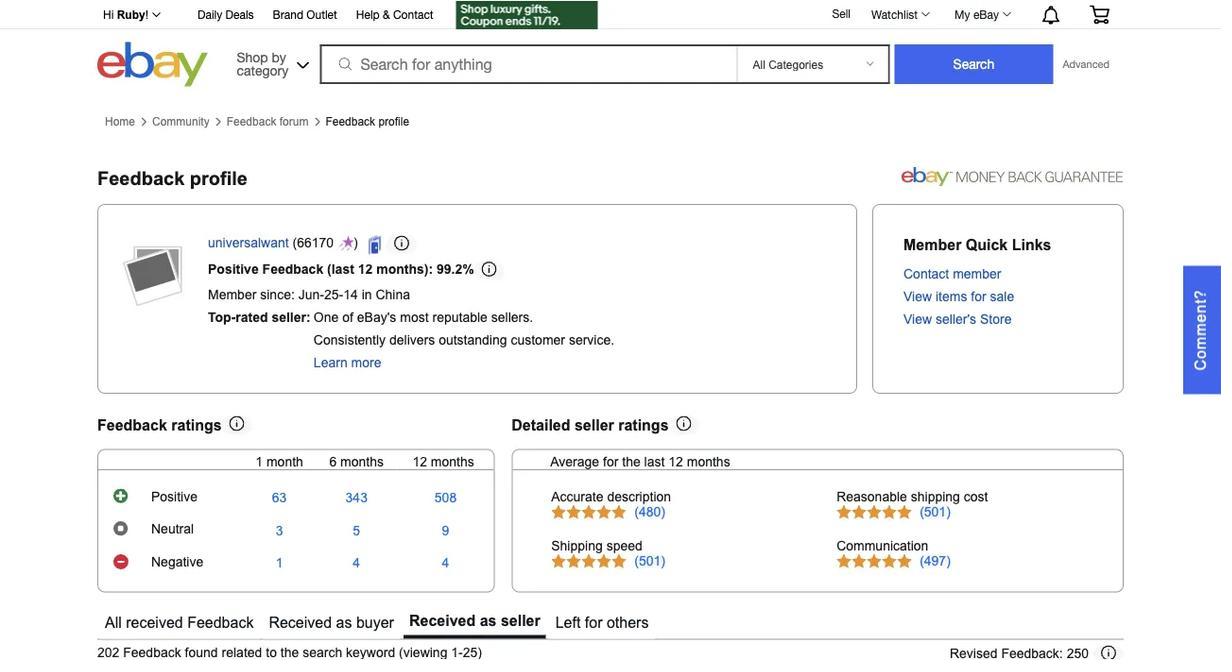 Task type: vqa. For each thing, say whether or not it's contained in the screenshot.
first The Owned from the bottom of the $11.00 MAIN CONTENT
no



Task type: describe. For each thing, give the bounding box(es) containing it.
member for member quick links
[[904, 236, 962, 253]]

received as buyer button
[[263, 608, 400, 639]]

of
[[342, 311, 353, 325]]

the
[[622, 455, 641, 470]]

contact member view items for sale view seller's store
[[904, 267, 1015, 327]]

my ebay
[[955, 8, 999, 21]]

)
[[353, 236, 362, 251]]

as for seller
[[480, 613, 497, 630]]

shop by category
[[237, 49, 289, 78]]

(480)
[[635, 506, 666, 520]]

(last
[[327, 262, 354, 277]]

480 ratings received on accurate description. click to check average rating. element
[[635, 506, 666, 520]]

received for received as seller
[[409, 613, 476, 630]]

3 button
[[276, 524, 283, 539]]

contact inside contact member view items for sale view seller's store
[[904, 267, 949, 282]]

shop by category banner
[[93, 0, 1124, 92]]

feedback profile page for universalwant element
[[97, 168, 248, 189]]

my
[[955, 8, 971, 21]]

(501) for shipping
[[920, 506, 951, 520]]

universalwant ( 66170
[[208, 236, 334, 251]]

2 ratings from the left
[[619, 417, 669, 434]]

hi ruby !
[[103, 9, 148, 21]]

average
[[550, 455, 600, 470]]

received
[[126, 615, 183, 632]]

!
[[145, 9, 148, 21]]

delivers
[[390, 333, 435, 348]]

4 for 2nd 4 'button' from right
[[353, 556, 360, 571]]

buyer
[[356, 615, 394, 632]]

feedback ratings
[[97, 417, 222, 434]]

1 view from the top
[[904, 290, 932, 305]]

shipping
[[911, 490, 960, 505]]

hi
[[103, 9, 114, 21]]

neutral
[[151, 523, 194, 537]]

497 ratings received on communication. click to check average rating. element
[[920, 554, 951, 569]]

rated
[[236, 311, 268, 325]]

account navigation
[[93, 0, 1124, 32]]

(480) button
[[635, 506, 666, 521]]

3 months from the left
[[687, 455, 731, 470]]

universalwant
[[208, 236, 289, 251]]

feedback forum
[[227, 115, 309, 128]]

2 4 button from the left
[[442, 556, 449, 572]]

community link
[[152, 115, 210, 128]]

member for member since: jun-25-14 in china top-rated seller: one of ebay's most reputable sellers. consistently delivers outstanding customer service. learn more
[[208, 288, 257, 303]]

watchlist link
[[861, 3, 939, 26]]

average for the last 12 months
[[550, 455, 731, 470]]

feedback profile link
[[326, 115, 409, 128]]

none submit inside shop by category "banner"
[[895, 44, 1054, 84]]

(501) button for shipping
[[920, 506, 951, 521]]

detailed seller ratings
[[512, 417, 669, 434]]

ebay's
[[357, 311, 396, 325]]

for for left for others
[[585, 615, 603, 632]]

1 button
[[276, 556, 283, 572]]

all
[[105, 615, 122, 632]]

shop by category button
[[228, 42, 313, 83]]

sell link
[[824, 7, 859, 20]]

detailed
[[512, 417, 571, 434]]

63 button
[[272, 491, 287, 506]]

sale
[[990, 290, 1015, 305]]

daily deals
[[198, 8, 254, 21]]

501 ratings received on reasonable shipping cost. click to check average rating. element
[[920, 506, 951, 520]]

view items for sale link
[[904, 290, 1015, 305]]

1 4 button from the left
[[353, 556, 360, 572]]

user profile for universalwant image
[[117, 237, 193, 313]]

reasonable shipping cost
[[837, 490, 988, 505]]

accurate
[[551, 490, 604, 505]]

reputable
[[433, 311, 488, 325]]

1 horizontal spatial seller
[[575, 417, 614, 434]]

seller inside button
[[501, 613, 541, 630]]

store
[[980, 313, 1012, 327]]

5 button
[[353, 524, 360, 539]]

months for 12 months
[[431, 455, 474, 470]]

(497)
[[920, 554, 951, 569]]

(497) button
[[920, 554, 951, 569]]

comment?
[[1193, 290, 1210, 371]]

66170
[[297, 236, 334, 251]]

get the coupon image
[[456, 1, 598, 29]]

seller's
[[936, 313, 977, 327]]

community
[[152, 115, 210, 128]]

1 for 1 month
[[256, 455, 263, 470]]

daily deals link
[[198, 5, 254, 26]]

most
[[400, 311, 429, 325]]

12 months
[[413, 455, 474, 470]]

help & contact
[[356, 8, 434, 21]]

forum
[[280, 115, 309, 128]]

more
[[351, 356, 381, 371]]

outlet
[[307, 8, 337, 21]]

sellers.
[[491, 311, 533, 325]]

member quick links
[[904, 236, 1052, 253]]

4 for 2nd 4 'button'
[[442, 556, 449, 571]]

2 horizontal spatial 12
[[669, 455, 683, 470]]

1 horizontal spatial 12
[[413, 455, 427, 470]]

0 horizontal spatial 12
[[358, 262, 373, 277]]



Task type: locate. For each thing, give the bounding box(es) containing it.
for for average for the last 12 months
[[603, 455, 619, 470]]

feedback forum link
[[227, 115, 309, 128]]

positive down universalwant link
[[208, 262, 259, 277]]

0 horizontal spatial 4
[[353, 556, 360, 571]]

0 horizontal spatial seller
[[501, 613, 541, 630]]

as left "left"
[[480, 613, 497, 630]]

4 down 5 'button'
[[353, 556, 360, 571]]

view seller's store link
[[904, 313, 1012, 327]]

received right buyer in the bottom of the page
[[409, 613, 476, 630]]

99.2%
[[437, 262, 474, 277]]

1 vertical spatial contact
[[904, 267, 949, 282]]

as inside button
[[480, 613, 497, 630]]

0 horizontal spatial 1
[[256, 455, 263, 470]]

received as buyer
[[269, 615, 394, 632]]

feedback profile right forum
[[326, 115, 409, 128]]

for left the
[[603, 455, 619, 470]]

feedback profile
[[326, 115, 409, 128], [97, 168, 248, 189]]

0 horizontal spatial ratings
[[171, 417, 222, 434]]

2 horizontal spatial for
[[971, 290, 987, 305]]

view left seller's
[[904, 313, 932, 327]]

1 horizontal spatial 4 button
[[442, 556, 449, 572]]

1 horizontal spatial ratings
[[619, 417, 669, 434]]

help
[[356, 8, 380, 21]]

4 button down 5 'button'
[[353, 556, 360, 572]]

seller
[[575, 417, 614, 434], [501, 613, 541, 630]]

1 vertical spatial seller
[[501, 613, 541, 630]]

9
[[442, 524, 449, 538]]

feedback profile main content
[[97, 107, 1222, 661]]

positive for positive feedback (last 12 months): 99.2%
[[208, 262, 259, 277]]

ruby
[[117, 9, 145, 21]]

last
[[644, 455, 665, 470]]

1 left 'month'
[[256, 455, 263, 470]]

accurate description
[[551, 490, 671, 505]]

for down member
[[971, 290, 987, 305]]

1 horizontal spatial positive
[[208, 262, 259, 277]]

1 horizontal spatial months
[[431, 455, 474, 470]]

shipping
[[551, 539, 603, 554]]

1 horizontal spatial profile
[[379, 115, 409, 128]]

member inside member since: jun-25-14 in china top-rated seller: one of ebay's most reputable sellers. consistently delivers outstanding customer service. learn more
[[208, 288, 257, 303]]

left for others
[[556, 615, 649, 632]]

0 horizontal spatial (501) button
[[635, 554, 666, 569]]

1 vertical spatial for
[[603, 455, 619, 470]]

1 horizontal spatial for
[[603, 455, 619, 470]]

1 horizontal spatial 1
[[276, 556, 283, 571]]

0 horizontal spatial as
[[336, 615, 352, 632]]

months right 6
[[340, 455, 384, 470]]

positive up neutral
[[151, 490, 198, 505]]

click to go to universalwant ebay store image
[[368, 236, 387, 255]]

advanced
[[1063, 58, 1110, 70]]

speed
[[607, 539, 643, 554]]

sell
[[832, 7, 851, 20]]

12 right the last
[[669, 455, 683, 470]]

501 ratings received on shipping speed. click to check average rating. element
[[635, 554, 666, 569]]

member up top-
[[208, 288, 257, 303]]

1 for the 1 button
[[276, 556, 283, 571]]

Search for anything text field
[[323, 46, 733, 82]]

0 horizontal spatial profile
[[190, 168, 248, 189]]

received down the 1 button
[[269, 615, 332, 632]]

china
[[376, 288, 410, 303]]

by
[[272, 49, 286, 65]]

for inside contact member view items for sale view seller's store
[[971, 290, 987, 305]]

as for buyer
[[336, 615, 352, 632]]

feedback profile for feedback profile page for universalwant element
[[97, 168, 248, 189]]

0 horizontal spatial contact
[[393, 8, 434, 21]]

description
[[607, 490, 671, 505]]

343
[[346, 491, 368, 506]]

6
[[329, 455, 337, 470]]

months
[[340, 455, 384, 470], [431, 455, 474, 470], [687, 455, 731, 470]]

feedback profile for feedback profile link
[[326, 115, 409, 128]]

1 horizontal spatial feedback profile
[[326, 115, 409, 128]]

contact
[[393, 8, 434, 21], [904, 267, 949, 282]]

service.
[[569, 333, 615, 348]]

(501)
[[920, 506, 951, 520], [635, 554, 666, 569]]

negative
[[151, 556, 204, 570]]

0 vertical spatial member
[[904, 236, 962, 253]]

25-
[[324, 288, 343, 303]]

None submit
[[895, 44, 1054, 84]]

in
[[362, 288, 372, 303]]

category
[[237, 62, 289, 78]]

feedback profile down community 'link'
[[97, 168, 248, 189]]

seller:
[[272, 311, 311, 325]]

0 horizontal spatial for
[[585, 615, 603, 632]]

ebay
[[974, 8, 999, 21]]

received inside button
[[269, 615, 332, 632]]

outstanding
[[439, 333, 507, 348]]

contact up items
[[904, 267, 949, 282]]

12 right (last
[[358, 262, 373, 277]]

1 vertical spatial (501) button
[[635, 554, 666, 569]]

profile for feedback profile page for universalwant element
[[190, 168, 248, 189]]

for inside left for others button
[[585, 615, 603, 632]]

1 vertical spatial profile
[[190, 168, 248, 189]]

0 horizontal spatial (501)
[[635, 554, 666, 569]]

1 ratings from the left
[[171, 417, 222, 434]]

brand outlet link
[[273, 5, 337, 26]]

as left buyer in the bottom of the page
[[336, 615, 352, 632]]

0 vertical spatial (501)
[[920, 506, 951, 520]]

1 vertical spatial (501)
[[635, 554, 666, 569]]

14
[[343, 288, 358, 303]]

left for others button
[[550, 608, 655, 639]]

feedback
[[227, 115, 276, 128], [326, 115, 375, 128], [97, 168, 185, 189], [262, 262, 324, 277], [97, 417, 167, 434], [187, 615, 254, 632]]

ebay money back guarantee policy image
[[902, 164, 1124, 186]]

received for received as buyer
[[269, 615, 332, 632]]

4 button down the 9 button
[[442, 556, 449, 572]]

received as seller button
[[404, 608, 546, 639]]

feedback score is 66170 element
[[297, 236, 334, 254]]

jun-
[[298, 288, 324, 303]]

as inside button
[[336, 615, 352, 632]]

1 horizontal spatial (501)
[[920, 506, 951, 520]]

2 vertical spatial for
[[585, 615, 603, 632]]

0 vertical spatial seller
[[575, 417, 614, 434]]

1 vertical spatial member
[[208, 288, 257, 303]]

5
[[353, 524, 360, 538]]

profile for feedback profile link
[[379, 115, 409, 128]]

shipping speed
[[551, 539, 643, 554]]

1 horizontal spatial received
[[409, 613, 476, 630]]

my ebay link
[[945, 3, 1020, 26]]

&
[[383, 8, 390, 21]]

0 horizontal spatial 4 button
[[353, 556, 360, 572]]

4 down the 9 button
[[442, 556, 449, 571]]

0 vertical spatial feedback profile
[[326, 115, 409, 128]]

seller left "left"
[[501, 613, 541, 630]]

items
[[936, 290, 968, 305]]

member
[[904, 236, 962, 253], [208, 288, 257, 303]]

4
[[353, 556, 360, 571], [442, 556, 449, 571]]

(501) for speed
[[635, 554, 666, 569]]

6 months
[[329, 455, 384, 470]]

12 right 6 months
[[413, 455, 427, 470]]

0 horizontal spatial member
[[208, 288, 257, 303]]

profile
[[379, 115, 409, 128], [190, 168, 248, 189]]

9 button
[[442, 524, 449, 539]]

comment? link
[[1184, 266, 1222, 395]]

home link
[[105, 115, 135, 128]]

2 view from the top
[[904, 313, 932, 327]]

customer
[[511, 333, 565, 348]]

positive for positive
[[151, 490, 198, 505]]

0 vertical spatial (501) button
[[920, 506, 951, 521]]

0 vertical spatial positive
[[208, 262, 259, 277]]

(
[[293, 236, 297, 251]]

1 horizontal spatial member
[[904, 236, 962, 253]]

0 horizontal spatial received
[[269, 615, 332, 632]]

left
[[556, 615, 581, 632]]

ratings
[[171, 417, 222, 434], [619, 417, 669, 434]]

(501) button for speed
[[635, 554, 666, 569]]

member since: jun-25-14 in china top-rated seller: one of ebay's most reputable sellers. consistently delivers outstanding customer service. learn more
[[208, 288, 615, 371]]

1 month
[[256, 455, 303, 470]]

1 down 3 button
[[276, 556, 283, 571]]

0 vertical spatial for
[[971, 290, 987, 305]]

feedback inside button
[[187, 615, 254, 632]]

1
[[256, 455, 263, 470], [276, 556, 283, 571]]

deals
[[226, 8, 254, 21]]

1 horizontal spatial as
[[480, 613, 497, 630]]

reasonable
[[837, 490, 907, 505]]

4 button
[[353, 556, 360, 572], [442, 556, 449, 572]]

home
[[105, 115, 135, 128]]

view
[[904, 290, 932, 305], [904, 313, 932, 327]]

2 horizontal spatial months
[[687, 455, 731, 470]]

1 vertical spatial 1
[[276, 556, 283, 571]]

1 vertical spatial positive
[[151, 490, 198, 505]]

3
[[276, 524, 283, 538]]

received inside button
[[409, 613, 476, 630]]

1 horizontal spatial 4
[[442, 556, 449, 571]]

2 4 from the left
[[442, 556, 449, 571]]

(501) button down 'speed'
[[635, 554, 666, 569]]

months):
[[376, 262, 433, 277]]

contact inside account navigation
[[393, 8, 434, 21]]

member up the contact member link
[[904, 236, 962, 253]]

1 4 from the left
[[353, 556, 360, 571]]

12
[[358, 262, 373, 277], [413, 455, 427, 470], [669, 455, 683, 470]]

since:
[[260, 288, 295, 303]]

member
[[953, 267, 1002, 282]]

received as seller
[[409, 613, 541, 630]]

watchlist
[[872, 8, 918, 21]]

your shopping cart image
[[1089, 5, 1111, 24]]

2 months from the left
[[431, 455, 474, 470]]

(501) button down the shipping
[[920, 506, 951, 521]]

seller up average
[[575, 417, 614, 434]]

positive feedback (last 12 months): 99.2%
[[208, 262, 474, 277]]

months for 6 months
[[340, 455, 384, 470]]

months up 508
[[431, 455, 474, 470]]

1 vertical spatial view
[[904, 313, 932, 327]]

for right "left"
[[585, 615, 603, 632]]

1 horizontal spatial (501) button
[[920, 506, 951, 521]]

cost
[[964, 490, 988, 505]]

0 horizontal spatial feedback profile
[[97, 168, 248, 189]]

all received feedback
[[105, 615, 254, 632]]

learn more link
[[314, 356, 381, 371]]

(501) down the shipping
[[920, 506, 951, 520]]

view left items
[[904, 290, 932, 305]]

(501) down 'speed'
[[635, 554, 666, 569]]

positive
[[208, 262, 259, 277], [151, 490, 198, 505]]

universalwant link
[[208, 236, 289, 254]]

63
[[272, 491, 287, 506]]

1 months from the left
[[340, 455, 384, 470]]

communication
[[837, 539, 929, 554]]

for
[[971, 290, 987, 305], [603, 455, 619, 470], [585, 615, 603, 632]]

0 vertical spatial view
[[904, 290, 932, 305]]

contact right &
[[393, 8, 434, 21]]

0 vertical spatial 1
[[256, 455, 263, 470]]

months right the last
[[687, 455, 731, 470]]

0 horizontal spatial positive
[[151, 490, 198, 505]]

0 vertical spatial profile
[[379, 115, 409, 128]]

1 horizontal spatial contact
[[904, 267, 949, 282]]

0 horizontal spatial months
[[340, 455, 384, 470]]

0 vertical spatial contact
[[393, 8, 434, 21]]

1 vertical spatial feedback profile
[[97, 168, 248, 189]]



